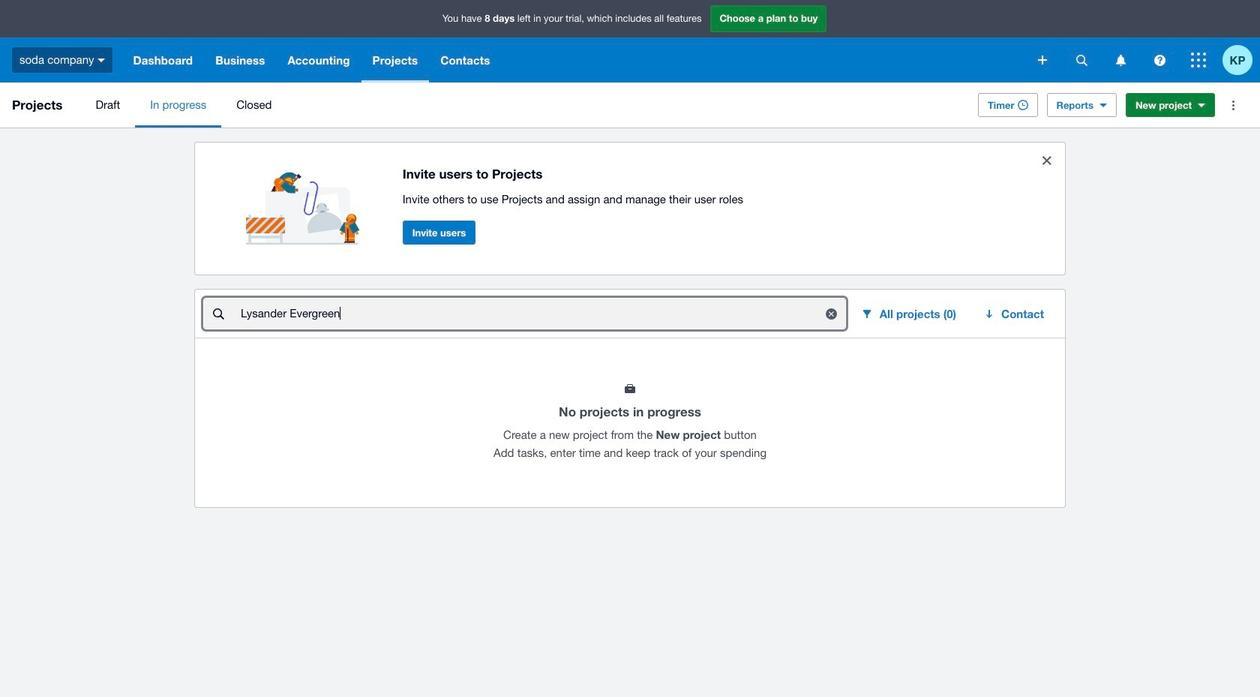 Task type: locate. For each thing, give the bounding box(es) containing it.
Search in progress projects search field
[[239, 299, 812, 328]]

clear image
[[1032, 146, 1062, 176]]

svg image
[[1154, 54, 1166, 66], [98, 58, 105, 62]]

banner
[[0, 0, 1261, 83]]

svg image
[[1191, 53, 1206, 68], [1076, 54, 1088, 66], [1116, 54, 1126, 66], [1038, 56, 1047, 65]]



Task type: vqa. For each thing, say whether or not it's contained in the screenshot.
field
no



Task type: describe. For each thing, give the bounding box(es) containing it.
1 horizontal spatial svg image
[[1154, 54, 1166, 66]]

0 horizontal spatial svg image
[[98, 58, 105, 62]]

invite users to projects image
[[246, 155, 367, 245]]

more options image
[[1218, 90, 1249, 120]]



